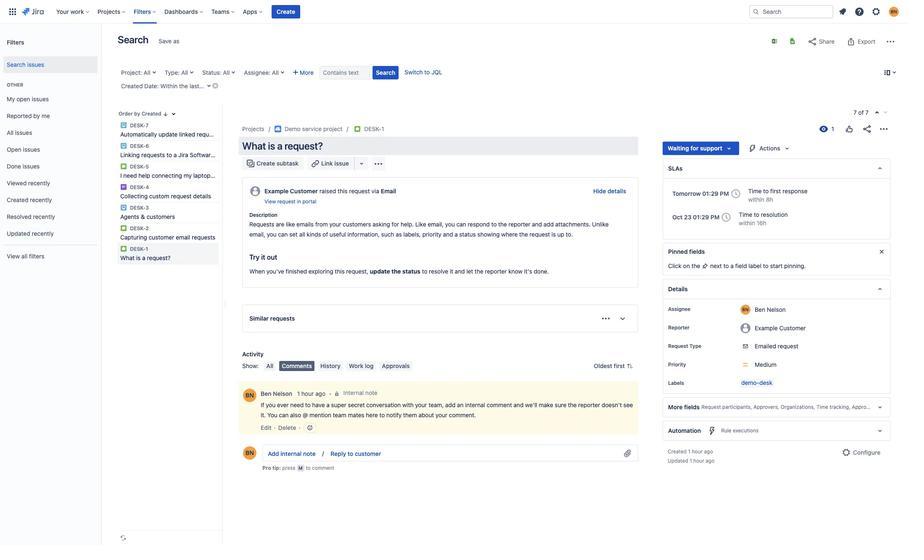 Task type: vqa. For each thing, say whether or not it's contained in the screenshot.


Task type: describe. For each thing, give the bounding box(es) containing it.
all for status: all
[[223, 69, 230, 76]]

2 horizontal spatial 7
[[866, 109, 869, 116]]

priority
[[423, 231, 442, 238]]

0 horizontal spatial ben nelson
[[261, 390, 292, 397]]

0 vertical spatial you
[[445, 221, 455, 228]]

project:
[[121, 69, 142, 76]]

automation element
[[663, 421, 891, 441]]

the right let
[[475, 268, 484, 275]]

share image
[[863, 124, 873, 134]]

share
[[820, 38, 835, 45]]

request left via
[[349, 188, 370, 195]]

1 vertical spatial 4
[[146, 184, 149, 191]]

approvals
[[382, 363, 410, 370]]

desk-5
[[129, 164, 149, 170]]

doesn't
[[602, 402, 622, 409]]

requests right email
[[192, 234, 216, 241]]

it.
[[261, 412, 266, 419]]

the right where
[[520, 231, 528, 238]]

actions
[[760, 145, 781, 152]]

0 vertical spatial request?
[[285, 140, 323, 152]]

slas
[[669, 165, 683, 172]]

0 vertical spatial can
[[457, 221, 466, 228]]

1 horizontal spatial ben nelson
[[755, 306, 786, 313]]

reporter
[[669, 325, 690, 331]]

desk- for i need help connecting my laptop to the level 3 printer
[[130, 164, 146, 170]]

0 vertical spatial update
[[159, 131, 178, 138]]

add
[[268, 450, 279, 458]]

actions image
[[879, 124, 889, 134]]

issues for open issues
[[23, 146, 40, 153]]

similar
[[250, 315, 269, 322]]

16h
[[757, 220, 767, 227]]

desk-1 link
[[365, 124, 384, 134]]

request left in at the left of page
[[278, 199, 296, 205]]

service request image
[[120, 246, 127, 252]]

updated inside created 1 hour ago updated 1 hour ago
[[668, 458, 689, 465]]

the left level
[[219, 172, 228, 179]]

projects button
[[95, 5, 129, 18]]

1 vertical spatial update
[[370, 268, 390, 275]]

tomorrow 01:29 pm
[[673, 190, 729, 197]]

all for type: all
[[181, 69, 188, 76]]

0 horizontal spatial 2
[[146, 226, 149, 232]]

1 vertical spatial this
[[335, 268, 345, 275]]

delete
[[278, 425, 296, 432]]

2 vertical spatial hour
[[694, 458, 705, 465]]

with
[[403, 402, 414, 409]]

projects link
[[242, 124, 265, 134]]

1 horizontal spatial it
[[450, 268, 454, 275]]

1 vertical spatial ago
[[705, 449, 713, 455]]

here
[[366, 412, 378, 419]]

1 horizontal spatial what is a request?
[[242, 140, 323, 152]]

0 vertical spatial 3
[[244, 172, 247, 179]]

1 vertical spatial reporter
[[485, 268, 507, 275]]

done issues link
[[3, 158, 98, 175]]

to inside button
[[348, 450, 353, 458]]

laptop
[[193, 172, 211, 179]]

make
[[539, 402, 554, 409]]

the down such
[[392, 268, 401, 275]]

demo service project
[[285, 125, 343, 133]]

a left jira
[[174, 151, 177, 159]]

capturing customer email requests
[[120, 234, 216, 241]]

to down conversation
[[380, 412, 385, 419]]

link
[[322, 160, 333, 167]]

details inside button
[[608, 188, 627, 195]]

customer for example customer
[[780, 325, 806, 332]]

banner containing your work
[[0, 0, 910, 24]]

created left small icon
[[142, 111, 161, 117]]

via
[[372, 188, 379, 195]]

for inside dropdown button
[[691, 145, 699, 152]]

to right next
[[724, 263, 729, 270]]

0 horizontal spatial what
[[120, 255, 135, 262]]

waiting for support
[[668, 145, 723, 152]]

label
[[749, 263, 762, 270]]

0 vertical spatial customers
[[147, 213, 175, 220]]

desk-7
[[129, 122, 149, 129]]

2 vertical spatial ago
[[706, 458, 715, 465]]

0 vertical spatial is
[[268, 140, 275, 152]]

desk-4
[[129, 184, 149, 191]]

open
[[7, 146, 21, 153]]

as inside the requests are like emails from your customers asking for help. like email, you can respond to the reporter and add attachments. unlike email, you can set all kinds of useful information, such as labels, priority and a status showing where the request is up to.
[[396, 231, 402, 238]]

1 vertical spatial you
[[267, 231, 277, 238]]

0 horizontal spatial issue
[[216, 151, 230, 159]]

reporter inside if you ever need to have a super secret conversation with your team, add an internal comment and we'll make sure the reporter doesn't see it. you can also @ mention team mates here to notify them about your comment.
[[579, 402, 600, 409]]

a down 'capturing'
[[142, 255, 145, 262]]

1 vertical spatial nelson
[[273, 390, 292, 397]]

internal
[[344, 390, 364, 397]]

0 vertical spatial pm
[[720, 190, 729, 197]]

other
[[7, 82, 23, 88]]

create button
[[272, 5, 300, 18]]

requests right linked
[[197, 131, 220, 138]]

can inside if you ever need to have a super secret conversation with your team, add an internal comment and we'll make sure the reporter doesn't see it. you can also @ mention team mates here to notify them about your comment.
[[279, 412, 289, 419]]

0 horizontal spatial desk-1
[[129, 246, 148, 252]]

search issues link
[[3, 56, 98, 73]]

clockicon image for oct 23 01:29 pm
[[720, 211, 734, 224]]

labels
[[669, 380, 685, 387]]

/
[[321, 450, 326, 457]]

response
[[783, 188, 808, 195]]

by for reported
[[33, 112, 40, 119]]

notifications image
[[838, 7, 848, 17]]

your
[[56, 8, 69, 15]]

when you've finished exploring this request, update the status to resolve it and let the reporter know it's done.
[[250, 268, 549, 275]]

emails
[[297, 221, 314, 228]]

0 vertical spatial what
[[242, 140, 266, 152]]

comments button
[[279, 361, 315, 372]]

to right m
[[306, 465, 311, 472]]

copy link to comment image
[[378, 390, 384, 397]]

1 horizontal spatial your
[[415, 402, 427, 409]]

customers inside the requests are like emails from your customers asking for help. like email, you can respond to the reporter and add attachments. unlike email, you can set all kinds of useful information, such as labels, priority and a status showing where the request is up to.
[[343, 221, 371, 228]]

sidebar navigation image
[[92, 34, 110, 50]]

1 horizontal spatial email,
[[428, 221, 444, 228]]

viewed recently link
[[3, 175, 98, 192]]

0 vertical spatial service request image
[[354, 126, 361, 133]]

the left last
[[179, 82, 188, 90]]

1 vertical spatial can
[[278, 231, 288, 238]]

capturing
[[120, 234, 147, 241]]

to inside the requests are like emails from your customers asking for help. like email, you can respond to the reporter and add attachments. unlike email, you can set all kinds of useful information, such as labels, priority and a status showing where the request is up to.
[[492, 221, 497, 228]]

status: all
[[202, 69, 230, 76]]

request down example customer
[[778, 343, 799, 350]]

0 vertical spatial of
[[859, 109, 864, 116]]

email
[[176, 234, 190, 241]]

reply to customer button
[[326, 448, 386, 461]]

to inside time to resolution within 16h
[[754, 211, 760, 218]]

order by created link
[[118, 109, 170, 119]]

add inside the requests are like emails from your customers asking for help. like email, you can respond to the reporter and add attachments. unlike email, you can set all kinds of useful information, such as labels, priority and a status showing where the request is up to.
[[544, 221, 554, 228]]

time to first response within 8h
[[749, 188, 808, 203]]

project: all
[[121, 69, 150, 76]]

Search field
[[750, 5, 834, 18]]

search image
[[753, 8, 760, 15]]

open in microsoft excel image
[[772, 38, 778, 45]]

open issues link
[[3, 141, 98, 158]]

copy link to issue image
[[383, 125, 390, 132]]

remove criteria image
[[212, 82, 219, 89]]

view for view all filters
[[7, 253, 20, 260]]

all inside view all filters link
[[21, 253, 27, 260]]

1 vertical spatial hour
[[692, 449, 703, 455]]

0 horizontal spatial ben
[[261, 390, 272, 397]]

pinning.
[[785, 263, 806, 270]]

teams
[[211, 8, 230, 15]]

customer for example customer raised this request via email
[[290, 188, 318, 195]]

1 vertical spatial 01:29
[[693, 214, 710, 221]]

all for assignee: all
[[272, 69, 279, 76]]

updated inside other group
[[7, 230, 30, 237]]

status inside the requests are like emails from your customers asking for help. like email, you can respond to the reporter and add attachments. unlike email, you can set all kinds of useful information, such as labels, priority and a status showing where the request is up to.
[[460, 231, 476, 238]]

a inside the requests are like emails from your customers asking for help. like email, you can respond to the reporter and add attachments. unlike email, you can set all kinds of useful information, such as labels, priority and a status showing where the request is up to.
[[455, 231, 458, 238]]

to.
[[566, 231, 573, 238]]

requests right similar
[[270, 315, 295, 322]]

created date: within the last 4 weeks, 2 days
[[121, 82, 244, 90]]

2 vertical spatial your
[[436, 412, 448, 419]]

view all filters link
[[3, 248, 98, 265]]

issues right open
[[32, 95, 49, 102]]

0 vertical spatial 01:29
[[703, 190, 719, 197]]

add inside if you ever need to have a super secret conversation with your team, add an internal comment and we'll make sure the reporter doesn't see it. you can also @ mention team mates here to notify them about your comment.
[[446, 402, 456, 409]]

0 vertical spatial hour
[[302, 390, 314, 397]]

add reaction image
[[307, 425, 313, 432]]

not available - this is the last issue image
[[883, 109, 889, 116]]

more for more fields request participants, approvers, organizations, time tracking, approver groups, compo
[[669, 404, 683, 411]]

and left let
[[455, 268, 465, 275]]

to left resolve
[[422, 268, 428, 275]]

reported by me link
[[3, 108, 98, 125]]

example for example customer
[[755, 325, 778, 332]]

note inside add internal note 'button'
[[303, 450, 316, 458]]

to inside time to first response within 8h
[[764, 188, 769, 195]]

reported by me
[[7, 112, 50, 119]]

time for time to first response within 8h
[[749, 188, 762, 195]]

0 horizontal spatial 7
[[146, 122, 149, 129]]

for inside the requests are like emails from your customers asking for help. like email, you can respond to the reporter and add attachments. unlike email, you can set all kinds of useful information, such as labels, priority and a status showing where the request is up to.
[[392, 221, 399, 228]]

issues for done issues
[[23, 163, 40, 170]]

waiting for support button
[[663, 142, 740, 155]]

team
[[333, 412, 347, 419]]

respond
[[468, 221, 490, 228]]

out
[[267, 254, 277, 261]]

1 vertical spatial pm
[[711, 214, 720, 221]]

0 horizontal spatial customer
[[149, 234, 174, 241]]

automation
[[669, 428, 701, 435]]

created for created recently
[[7, 196, 28, 203]]

0 horizontal spatial request
[[669, 343, 689, 350]]

requests down 6
[[141, 151, 165, 159]]

save as
[[159, 37, 180, 45]]

to right laptop
[[212, 172, 218, 179]]

such
[[381, 231, 394, 238]]

level
[[230, 172, 242, 179]]

0 vertical spatial need
[[123, 172, 137, 179]]

desk
[[760, 380, 773, 387]]

delete button
[[278, 424, 296, 433]]

customer inside button
[[355, 450, 381, 458]]

fields for pinned
[[690, 248, 705, 255]]

type
[[690, 343, 702, 350]]

to up the @
[[305, 402, 311, 409]]

create subtask button
[[242, 157, 304, 170]]

example for example customer raised this request via email
[[265, 188, 289, 195]]

create subtask
[[257, 160, 299, 167]]

0 horizontal spatial status
[[403, 268, 421, 275]]

reporter inside the requests are like emails from your customers asking for help. like email, you can respond to the reporter and add attachments. unlike email, you can set all kinds of useful information, such as labels, priority and a status showing where the request is up to.
[[509, 221, 531, 228]]

1 horizontal spatial 7
[[854, 109, 857, 116]]

the right on
[[692, 263, 701, 270]]

of inside the requests are like emails from your customers asking for help. like email, you can respond to the reporter and add attachments. unlike email, you can set all kinds of useful information, such as labels, priority and a status showing where the request is up to.
[[323, 231, 328, 238]]

0 vertical spatial ben
[[755, 306, 766, 313]]

add attachment image
[[623, 449, 633, 459]]

let
[[467, 268, 473, 275]]

next to a field label to start pinning.
[[709, 263, 806, 270]]

1 vertical spatial what is a request?
[[120, 255, 171, 262]]

mention
[[310, 412, 332, 419]]

0 vertical spatial this
[[338, 188, 348, 195]]

0 vertical spatial ago
[[316, 390, 326, 397]]

all inside button
[[267, 363, 274, 370]]

0 vertical spatial 4
[[201, 82, 205, 90]]

0 horizontal spatial details
[[193, 193, 211, 200]]

0 vertical spatial note
[[366, 390, 378, 397]]

and left attachments.
[[532, 221, 542, 228]]

request down my
[[171, 193, 192, 200]]

0 horizontal spatial email,
[[250, 231, 265, 238]]

all inside other group
[[7, 129, 13, 136]]

days
[[232, 82, 244, 90]]

the up where
[[499, 221, 507, 228]]

linking
[[120, 151, 140, 159]]

1 vertical spatial request?
[[147, 255, 171, 262]]

viewed recently
[[7, 179, 50, 187]]

1 horizontal spatial search
[[118, 34, 149, 45]]

it help image for linking requests to a jira software issue
[[120, 143, 127, 149]]

email
[[381, 188, 396, 195]]

information,
[[348, 231, 380, 238]]

desk- left copy link to issue icon
[[365, 125, 382, 133]]

waiting
[[668, 145, 690, 152]]

desk- for capturing customer email requests
[[130, 226, 146, 232]]

0 horizontal spatial it
[[261, 254, 265, 261]]

done issues
[[7, 163, 40, 170]]

participants,
[[723, 405, 753, 411]]

a left field
[[731, 263, 734, 270]]

done
[[7, 163, 21, 170]]

0 vertical spatial nelson
[[767, 306, 786, 313]]

0 horizontal spatial 3
[[146, 205, 149, 211]]

hide message image
[[877, 247, 887, 257]]

&
[[141, 213, 145, 220]]

know
[[509, 268, 523, 275]]



Task type: locate. For each thing, give the bounding box(es) containing it.
1 vertical spatial 3
[[146, 205, 149, 211]]

the
[[179, 82, 188, 90], [219, 172, 228, 179], [499, 221, 507, 228], [520, 231, 528, 238], [692, 263, 701, 270], [392, 268, 401, 275], [475, 268, 484, 275], [568, 402, 577, 409]]

0 vertical spatial fields
[[690, 248, 705, 255]]

you inside if you ever need to have a super secret conversation with your team, add an internal comment and we'll make sure the reporter doesn't see it. you can also @ mention team mates here to notify them about your comment.
[[266, 402, 276, 409]]

is down 'capturing'
[[136, 255, 141, 262]]

of down from
[[323, 231, 328, 238]]

desk-
[[130, 122, 146, 129], [365, 125, 382, 133], [130, 143, 146, 149], [130, 164, 146, 170], [130, 184, 146, 191], [130, 205, 146, 211], [130, 226, 146, 232], [130, 246, 146, 252]]

0 vertical spatial your
[[330, 221, 341, 228]]

a
[[277, 140, 283, 152], [174, 151, 177, 159], [455, 231, 458, 238], [142, 255, 145, 262], [731, 263, 734, 270], [327, 402, 330, 409]]

search issues group
[[3, 54, 98, 76]]

requests are like emails from your customers asking for help. like email, you can respond to the reporter and add attachments. unlike email, you can set all kinds of useful information, such as labels, priority and a status showing where the request is up to.
[[250, 221, 611, 238]]

internal up press
[[281, 450, 302, 458]]

service request with approvals image
[[120, 184, 127, 191]]

create up printer
[[257, 160, 275, 167]]

1 horizontal spatial ben
[[755, 306, 766, 313]]

to left jira
[[167, 151, 172, 159]]

customers up information,
[[343, 221, 371, 228]]

0 vertical spatial updated
[[7, 230, 30, 237]]

jira
[[178, 151, 188, 159]]

all right the show:
[[267, 363, 274, 370]]

your up about
[[415, 402, 427, 409]]

and inside if you ever need to have a super secret conversation with your team, add an internal comment and we'll make sure the reporter doesn't see it. you can also @ mention team mates here to notify them about your comment.
[[514, 402, 524, 409]]

recently down resolved recently link
[[32, 230, 54, 237]]

customer up in at the left of page
[[290, 188, 318, 195]]

your work button
[[54, 5, 92, 18]]

can down are
[[278, 231, 288, 238]]

more for more
[[300, 69, 314, 76]]

time inside time to resolution within 16h
[[739, 211, 753, 218]]

1 vertical spatial filters
[[7, 38, 24, 46]]

1 horizontal spatial 4
[[201, 82, 205, 90]]

issue inside button
[[335, 160, 349, 167]]

first inside button
[[614, 363, 625, 370]]

1 vertical spatial create
[[257, 160, 275, 167]]

history button
[[318, 361, 343, 372]]

i need help connecting my laptop to the level 3 printer
[[120, 172, 267, 179]]

by for order
[[134, 111, 140, 117]]

internal inside if you ever need to have a super secret conversation with your team, add an internal comment and we'll make sure the reporter doesn't see it. you can also @ mention team mates here to notify them about your comment.
[[465, 402, 485, 409]]

1 vertical spatial time
[[739, 211, 753, 218]]

create
[[277, 8, 295, 15], [257, 160, 275, 167]]

time inside time to first response within 8h
[[749, 188, 762, 195]]

more fields element
[[663, 398, 910, 418]]

1 vertical spatial customer
[[780, 325, 806, 332]]

search for search button
[[376, 69, 396, 76]]

example customer
[[755, 325, 806, 332]]

0 horizontal spatial updated
[[7, 230, 30, 237]]

1 vertical spatial add
[[446, 402, 456, 409]]

0 horizontal spatial create
[[257, 160, 275, 167]]

it help image up linking
[[120, 143, 127, 149]]

and left the we'll
[[514, 402, 524, 409]]

email, up priority
[[428, 221, 444, 228]]

@
[[303, 412, 308, 419]]

desk- for agents & customers
[[130, 205, 146, 211]]

it help image
[[120, 122, 127, 129], [120, 143, 127, 149], [120, 204, 127, 211]]

service
[[302, 125, 322, 133]]

add app image
[[374, 159, 384, 169]]

1 vertical spatial view
[[7, 253, 20, 260]]

exploring
[[309, 268, 334, 275]]

a down demo service project icon
[[277, 140, 283, 152]]

1 horizontal spatial projects
[[242, 125, 265, 133]]

emailed request
[[755, 343, 799, 350]]

1 horizontal spatial filters
[[134, 8, 151, 15]]

help image
[[855, 7, 865, 17]]

viewed
[[7, 179, 27, 187]]

1 hour ago
[[297, 390, 326, 397]]

for right waiting
[[691, 145, 699, 152]]

requests
[[250, 221, 275, 228]]

assignee pin to top. only you can see pinned fields. image
[[693, 306, 699, 313]]

within inside time to resolution within 16h
[[739, 220, 756, 227]]

1 horizontal spatial what
[[242, 140, 266, 152]]

we'll
[[525, 402, 538, 409]]

recently down the viewed recently link
[[30, 196, 52, 203]]

have
[[312, 402, 325, 409]]

it's
[[524, 268, 533, 275]]

a inside if you ever need to have a super secret conversation with your team, add an internal comment and we'll make sure the reporter doesn't see it. you can also @ mention team mates here to notify them about your comment.
[[327, 402, 330, 409]]

demo service project link
[[275, 124, 343, 134]]

time up within 8h button
[[749, 188, 762, 195]]

desk-6
[[129, 143, 149, 149]]

the right sure
[[568, 402, 577, 409]]

2
[[227, 82, 230, 90], [146, 226, 149, 232]]

view for view request in portal
[[265, 199, 276, 205]]

customers right &
[[147, 213, 175, 220]]

configure
[[854, 449, 881, 457]]

desk- up 'capturing'
[[130, 226, 146, 232]]

recently for created recently
[[30, 196, 52, 203]]

desk- for automatically update linked requests
[[130, 122, 146, 129]]

request,
[[346, 268, 369, 275]]

1 horizontal spatial as
[[396, 231, 402, 238]]

0 horizontal spatial as
[[173, 37, 180, 45]]

1 vertical spatial clockicon image
[[720, 211, 734, 224]]

ben
[[755, 306, 766, 313], [261, 390, 272, 397]]

1 horizontal spatial 2
[[227, 82, 230, 90]]

2 vertical spatial search
[[376, 69, 396, 76]]

1 horizontal spatial view
[[265, 199, 276, 205]]

for left help.
[[392, 221, 399, 228]]

0 vertical spatial status
[[460, 231, 476, 238]]

help.
[[401, 221, 414, 228]]

service request image down agents
[[120, 225, 127, 232]]

resolved recently
[[7, 213, 55, 220]]

to right reply
[[348, 450, 353, 458]]

what is a request? down demo service project icon
[[242, 140, 323, 152]]

show image
[[616, 312, 630, 326]]

1 horizontal spatial first
[[771, 188, 781, 195]]

by left me
[[33, 112, 40, 119]]

all for project: all
[[144, 69, 150, 76]]

note left /
[[303, 450, 316, 458]]

1 horizontal spatial update
[[370, 268, 390, 275]]

ben down details element at the right
[[755, 306, 766, 313]]

link issue
[[322, 160, 349, 167]]

1 vertical spatial customers
[[343, 221, 371, 228]]

1 vertical spatial first
[[614, 363, 625, 370]]

1 horizontal spatial customer
[[355, 450, 381, 458]]

0 vertical spatial customer
[[149, 234, 174, 241]]

desk-3
[[129, 205, 149, 211]]

search for search issues
[[7, 61, 26, 68]]

status
[[460, 231, 476, 238], [403, 268, 421, 275]]

is left the up
[[552, 231, 556, 238]]

description
[[250, 212, 278, 218]]

01:29
[[703, 190, 719, 197], [693, 214, 710, 221]]

details element
[[663, 279, 891, 300]]

press
[[283, 465, 296, 472]]

1 horizontal spatial is
[[268, 140, 275, 152]]

service request image for i need help connecting my laptop to the level 3 printer
[[120, 163, 127, 170]]

need
[[123, 172, 137, 179], [290, 402, 304, 409]]

desk- down automatically
[[130, 143, 146, 149]]

requests
[[197, 131, 220, 138], [141, 151, 165, 159], [192, 234, 216, 241], [270, 315, 295, 322]]

request? down capturing customer email requests
[[147, 255, 171, 262]]

this right raised
[[338, 188, 348, 195]]

projects inside the "projects" dropdown button
[[98, 8, 120, 15]]

1 horizontal spatial note
[[366, 390, 378, 397]]

appswitcher icon image
[[8, 7, 18, 17]]

about
[[419, 412, 434, 419]]

fields for more
[[685, 404, 700, 411]]

save as button
[[155, 35, 184, 48]]

issues for all issues
[[15, 129, 32, 136]]

more inside dropdown button
[[300, 69, 314, 76]]

1 vertical spatial comment
[[312, 465, 334, 472]]

teams button
[[209, 5, 238, 18]]

update left linked
[[159, 131, 178, 138]]

is inside the requests are like emails from your customers asking for help. like email, you can respond to the reporter and add attachments. unlike email, you can set all kinds of useful information, such as labels, priority and a status showing where the request is up to.
[[552, 231, 556, 238]]

service request image
[[354, 126, 361, 133], [120, 163, 127, 170], [120, 225, 127, 232]]

by inside other group
[[33, 112, 40, 119]]

hide details button
[[589, 185, 632, 198]]

oct 23 01:29 pm
[[673, 214, 720, 221]]

apps button
[[241, 5, 266, 18]]

desk- for what is a request?
[[130, 246, 146, 252]]

0 horizontal spatial view
[[7, 253, 20, 260]]

created for created date: within the last 4 weeks, 2 days
[[121, 82, 143, 90]]

1 horizontal spatial customer
[[780, 325, 806, 332]]

8h
[[767, 196, 774, 203]]

created down 'project:'
[[121, 82, 143, 90]]

0 horizontal spatial nelson
[[273, 390, 292, 397]]

0 horizontal spatial your
[[330, 221, 341, 228]]

2 vertical spatial can
[[279, 412, 289, 419]]

1 vertical spatial ben nelson
[[261, 390, 292, 397]]

request inside the requests are like emails from your customers asking for help. like email, you can respond to the reporter and add attachments. unlike email, you can set all kinds of useful information, such as labels, priority and a status showing where the request is up to.
[[530, 231, 550, 238]]

start
[[771, 263, 783, 270]]

vote options: no one has voted for this issue yet. image
[[845, 124, 855, 134]]

service request image for capturing customer email requests
[[120, 225, 127, 232]]

it help image for automatically update linked requests
[[120, 122, 127, 129]]

ever
[[277, 402, 289, 409]]

unlike
[[592, 221, 609, 228]]

filters inside popup button
[[134, 8, 151, 15]]

slas element
[[663, 159, 891, 179]]

this left request, at the left
[[335, 268, 345, 275]]

search up 'other'
[[7, 61, 26, 68]]

small image
[[162, 111, 169, 118]]

first inside time to first response within 8h
[[771, 188, 781, 195]]

2 horizontal spatial search
[[376, 69, 396, 76]]

the inside if you ever need to have a super secret conversation with your team, add an internal comment and we'll make sure the reporter doesn't see it. you can also @ mention team mates here to notify them about your comment.
[[568, 402, 577, 409]]

pm right 23
[[711, 214, 720, 221]]

desk- for collecting custom request details
[[130, 184, 146, 191]]

updated recently
[[7, 230, 54, 237]]

oldest
[[594, 363, 613, 370]]

1 vertical spatial service request image
[[120, 163, 127, 170]]

1 vertical spatial note
[[303, 450, 316, 458]]

your profile and settings image
[[889, 7, 900, 17]]

2 vertical spatial reporter
[[579, 402, 600, 409]]

useful
[[330, 231, 346, 238]]

clockicon image for tomorrow 01:29 pm
[[729, 187, 743, 201]]

time inside more fields request participants, approvers, organizations, time tracking, approver groups, compo
[[817, 405, 829, 411]]

nelson up the ever
[[273, 390, 292, 397]]

set
[[290, 231, 298, 238]]

also
[[290, 412, 301, 419]]

1 it help image from the top
[[120, 122, 127, 129]]

desk- down 'capturing'
[[130, 246, 146, 252]]

need inside if you ever need to have a super secret conversation with your team, add an internal comment and we'll make sure the reporter doesn't see it. you can also @ mention team mates here to notify them about your comment.
[[290, 402, 304, 409]]

menu bar
[[262, 361, 414, 372]]

2 left days
[[227, 82, 230, 90]]

issues right 'open'
[[23, 146, 40, 153]]

all inside the requests are like emails from your customers asking for help. like email, you can respond to the reporter and add attachments. unlike email, you can set all kinds of useful information, such as labels, priority and a status showing where the request is up to.
[[299, 231, 305, 238]]

1 vertical spatial of
[[323, 231, 328, 238]]

search down the filters popup button in the top left of the page
[[118, 34, 149, 45]]

0 vertical spatial projects
[[98, 8, 120, 15]]

created for created 1 hour ago updated 1 hour ago
[[668, 449, 687, 455]]

created inside other group
[[7, 196, 28, 203]]

0 vertical spatial comment
[[487, 402, 512, 409]]

1 vertical spatial search
[[7, 61, 26, 68]]

medium
[[755, 361, 777, 369]]

ben up if
[[261, 390, 272, 397]]

1 horizontal spatial request?
[[285, 140, 323, 152]]

customer up emailed request
[[780, 325, 806, 332]]

internal inside add internal note 'button'
[[281, 450, 302, 458]]

projects for the "projects" dropdown button
[[98, 8, 120, 15]]

previous issue 'desk-2' ( type 'k' ) image
[[874, 110, 881, 117]]

0 horizontal spatial customers
[[147, 213, 175, 220]]

request left the up
[[530, 231, 550, 238]]

0 horizontal spatial need
[[123, 172, 137, 179]]

request left type on the bottom right of page
[[669, 343, 689, 350]]

1 vertical spatial what
[[120, 255, 135, 262]]

automatically
[[120, 131, 157, 138]]

1 horizontal spatial desk-1
[[365, 125, 384, 133]]

add left an
[[446, 402, 456, 409]]

customer
[[290, 188, 318, 195], [780, 325, 806, 332]]

your inside the requests are like emails from your customers asking for help. like email, you can respond to the reporter and add attachments. unlike email, you can set all kinds of useful information, such as labels, priority and a status showing where the request is up to.
[[330, 221, 341, 228]]

all up 'open'
[[7, 129, 13, 136]]

2 it help image from the top
[[120, 143, 127, 149]]

filters up search issues
[[7, 38, 24, 46]]

0 horizontal spatial what is a request?
[[120, 255, 171, 262]]

all right assignee:
[[272, 69, 279, 76]]

issues up open issues
[[15, 129, 32, 136]]

created inside created 1 hour ago updated 1 hour ago
[[668, 449, 687, 455]]

0 horizontal spatial filters
[[7, 38, 24, 46]]

0 horizontal spatial first
[[614, 363, 625, 370]]

1 vertical spatial for
[[392, 221, 399, 228]]

you left respond
[[445, 221, 455, 228]]

issues inside "link"
[[23, 163, 40, 170]]

1 horizontal spatial for
[[691, 145, 699, 152]]

other group
[[3, 73, 98, 245]]

issue
[[216, 151, 230, 159], [335, 160, 349, 167]]

and right priority
[[443, 231, 453, 238]]

•
[[329, 390, 332, 397]]

create inside 'button'
[[277, 8, 295, 15]]

save
[[159, 37, 172, 45]]

time left tracking,
[[817, 405, 829, 411]]

need up also on the bottom left
[[290, 402, 304, 409]]

reporter up where
[[509, 221, 531, 228]]

update right request, at the left
[[370, 268, 390, 275]]

what down service request icon on the top of page
[[120, 255, 135, 262]]

updated recently link
[[3, 226, 98, 242]]

request inside more fields request participants, approvers, organizations, time tracking, approver groups, compo
[[702, 405, 721, 411]]

projects
[[98, 8, 120, 15], [242, 125, 265, 133]]

0 horizontal spatial update
[[159, 131, 178, 138]]

updated
[[7, 230, 30, 237], [668, 458, 689, 465]]

menu bar containing all
[[262, 361, 414, 372]]

details
[[669, 286, 688, 293]]

comment
[[487, 402, 512, 409], [312, 465, 334, 472]]

1 vertical spatial need
[[290, 402, 304, 409]]

a right priority
[[455, 231, 458, 238]]

within inside time to first response within 8h
[[749, 196, 765, 203]]

2 vertical spatial is
[[136, 255, 141, 262]]

primary element
[[5, 0, 750, 23]]

0 vertical spatial within
[[749, 196, 765, 203]]

like
[[286, 221, 295, 228]]

jira image
[[22, 7, 44, 17], [22, 7, 44, 17]]

what down projects link
[[242, 140, 266, 152]]

search inside 'group'
[[7, 61, 26, 68]]

pro tip: press m to comment
[[263, 465, 334, 472]]

labels,
[[404, 231, 421, 238]]

issue right link
[[335, 160, 349, 167]]

0 vertical spatial all
[[299, 231, 305, 238]]

create for create
[[277, 8, 295, 15]]

0 vertical spatial what is a request?
[[242, 140, 323, 152]]

Search issues using keywords text field
[[320, 66, 370, 80]]

my
[[7, 95, 15, 102]]

fields up automation
[[685, 404, 700, 411]]

projects for projects link
[[242, 125, 265, 133]]

similar requests
[[250, 315, 295, 322]]

work
[[70, 8, 84, 15]]

create inside button
[[257, 160, 275, 167]]

0 vertical spatial more
[[300, 69, 314, 76]]

edit button
[[261, 424, 272, 433]]

tomorrow
[[673, 190, 701, 197]]

0 horizontal spatial pm
[[711, 214, 720, 221]]

reporter left doesn't
[[579, 402, 600, 409]]

issues inside 'group'
[[27, 61, 44, 68]]

link web pages and more image
[[357, 159, 367, 169]]

0 horizontal spatial all
[[21, 253, 27, 260]]

recently for resolved recently
[[33, 213, 55, 220]]

details
[[608, 188, 627, 195], [193, 193, 211, 200]]

to left "jql"
[[425, 69, 430, 76]]

kinds
[[307, 231, 321, 238]]

your down the team,
[[436, 412, 448, 419]]

profile image of ben nelson image
[[243, 447, 257, 460]]

created down viewed
[[7, 196, 28, 203]]

export
[[858, 38, 876, 45]]

4 down help
[[146, 184, 149, 191]]

subtask
[[277, 160, 299, 167]]

field
[[736, 263, 747, 270]]

demo service project image
[[275, 126, 281, 133]]

newest first image
[[627, 363, 634, 370]]

attachments.
[[556, 221, 591, 228]]

organizations,
[[781, 405, 816, 411]]

0 horizontal spatial comment
[[312, 465, 334, 472]]

2 down agents & customers
[[146, 226, 149, 232]]

add left attachments.
[[544, 221, 554, 228]]

01:29 right tomorrow
[[703, 190, 719, 197]]

of left previous issue 'desk-2' ( type 'k' ) image
[[859, 109, 864, 116]]

3 up agents & customers
[[146, 205, 149, 211]]

time for time to resolution within 16h
[[739, 211, 753, 218]]

01:29 right 23
[[693, 214, 710, 221]]

1 horizontal spatial need
[[290, 402, 304, 409]]

desk- for linking requests to a jira software issue
[[130, 143, 146, 149]]

as right save
[[173, 37, 180, 45]]

automatically update linked requests
[[120, 131, 220, 138]]

banner
[[0, 0, 910, 24]]

create for create subtask
[[257, 160, 275, 167]]

1 vertical spatial internal
[[281, 450, 302, 458]]

activity
[[242, 351, 264, 358]]

0 horizontal spatial note
[[303, 450, 316, 458]]

service request image up i
[[120, 163, 127, 170]]

1 vertical spatial all
[[21, 253, 27, 260]]

search inside button
[[376, 69, 396, 76]]

clockicon image
[[729, 187, 743, 201], [720, 211, 734, 224]]

as inside button
[[173, 37, 180, 45]]

settings image
[[872, 7, 882, 17]]

pro
[[263, 465, 271, 472]]

0 vertical spatial for
[[691, 145, 699, 152]]

as
[[173, 37, 180, 45], [396, 231, 402, 238]]

2 vertical spatial time
[[817, 405, 829, 411]]

it help image for agents & customers
[[120, 204, 127, 211]]

clockicon image left within 16h button at the right of the page
[[720, 211, 734, 224]]

1 vertical spatial within
[[739, 220, 756, 227]]

3 it help image from the top
[[120, 204, 127, 211]]

1 vertical spatial customer
[[355, 450, 381, 458]]

type:
[[165, 69, 180, 76]]

status left resolve
[[403, 268, 421, 275]]

issues for search issues
[[27, 61, 44, 68]]

recently for viewed recently
[[28, 179, 50, 187]]

updated down resolved on the left of the page
[[7, 230, 30, 237]]

0 vertical spatial as
[[173, 37, 180, 45]]

can down the ever
[[279, 412, 289, 419]]

desk- up &
[[130, 205, 146, 211]]

groups,
[[876, 405, 894, 411]]

reported
[[7, 112, 32, 119]]

all left filters
[[21, 253, 27, 260]]

0 vertical spatial create
[[277, 8, 295, 15]]

create right the apps "popup button"
[[277, 8, 295, 15]]

0 vertical spatial customer
[[290, 188, 318, 195]]

2 horizontal spatial is
[[552, 231, 556, 238]]

1 vertical spatial it help image
[[120, 143, 127, 149]]

executions
[[733, 428, 759, 434]]

to left start
[[764, 263, 769, 270]]

all right type:
[[181, 69, 188, 76]]

open in google sheets image
[[790, 38, 796, 45]]

1 horizontal spatial reporter
[[509, 221, 531, 228]]

1 vertical spatial desk-1
[[129, 246, 148, 252]]

request?
[[285, 140, 323, 152], [147, 255, 171, 262]]

1 vertical spatial as
[[396, 231, 402, 238]]

issues up my open issues
[[27, 61, 44, 68]]

recently for updated recently
[[32, 230, 54, 237]]

within left 16h
[[739, 220, 756, 227]]

time up within 16h button at the right of the page
[[739, 211, 753, 218]]

switch to jql
[[405, 69, 443, 76]]

1 vertical spatial status
[[403, 268, 421, 275]]

work log button
[[347, 361, 376, 372]]

comment inside if you ever need to have a super secret conversation with your team, add an internal comment and we'll make sure the reporter doesn't see it. you can also @ mention team mates here to notify them about your comment.
[[487, 402, 512, 409]]

dashboards button
[[162, 5, 206, 18]]



